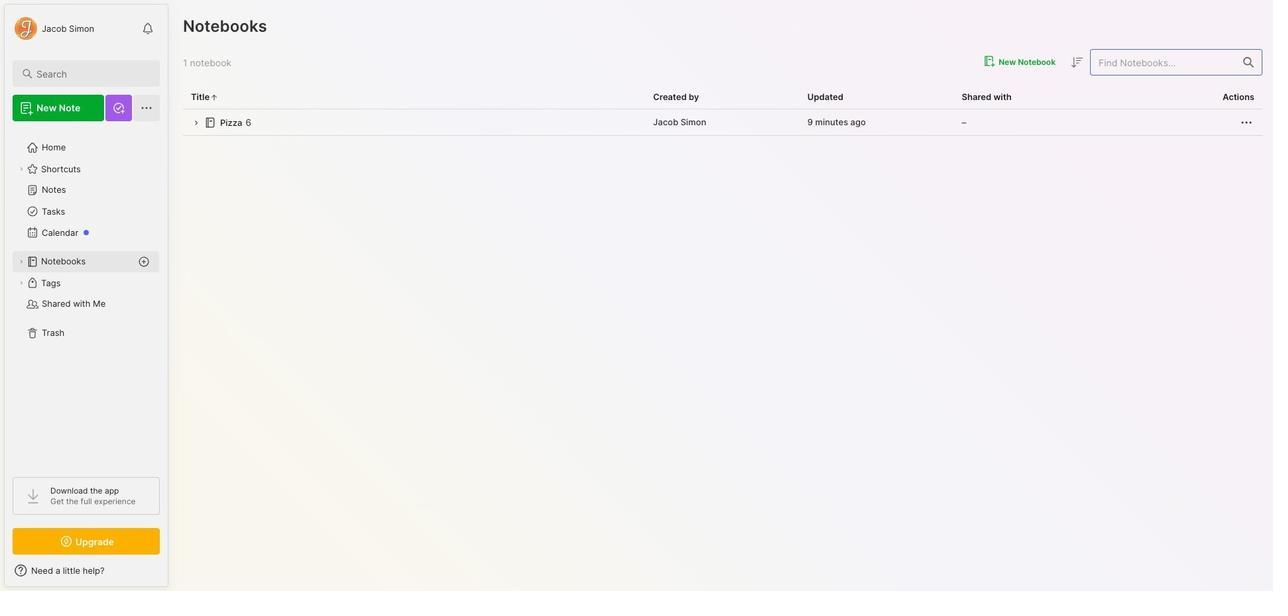Task type: describe. For each thing, give the bounding box(es) containing it.
arrow image
[[191, 118, 201, 128]]

sort options image
[[1069, 54, 1085, 70]]

Account field
[[13, 15, 94, 42]]

expand notebooks image
[[17, 258, 25, 266]]

Search text field
[[36, 68, 148, 80]]

More actions field
[[1239, 114, 1255, 130]]



Task type: vqa. For each thing, say whether or not it's contained in the screenshot.
First
no



Task type: locate. For each thing, give the bounding box(es) containing it.
tree
[[5, 129, 168, 466]]

click to collapse image
[[168, 567, 177, 583]]

more actions image
[[1239, 115, 1255, 130]]

None search field
[[36, 66, 148, 82]]

main element
[[0, 0, 172, 592]]

none search field inside main element
[[36, 66, 148, 82]]

tree inside main element
[[5, 129, 168, 466]]

WHAT'S NEW field
[[5, 561, 168, 582]]

row
[[183, 109, 1263, 136]]

expand tags image
[[17, 279, 25, 287]]

Find Notebooks… text field
[[1091, 51, 1236, 73]]

Sort field
[[1069, 54, 1085, 70]]



